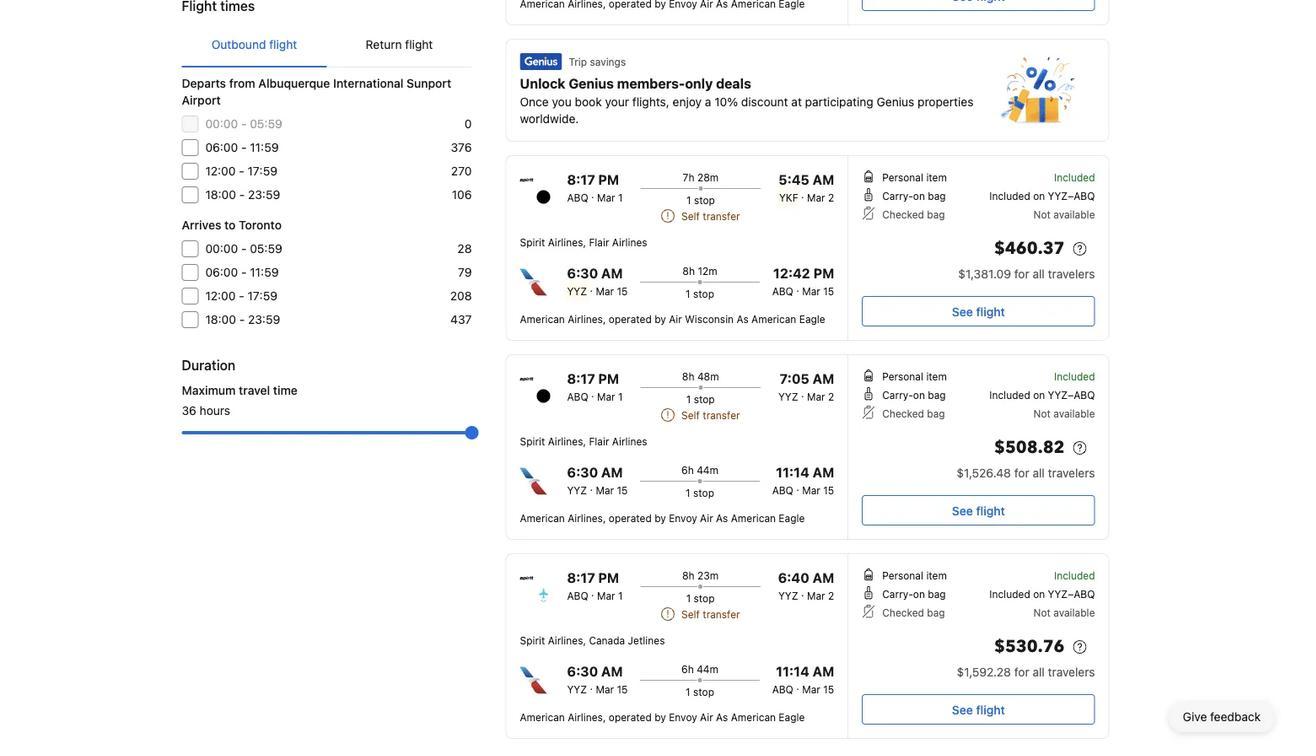 Task type: locate. For each thing, give the bounding box(es) containing it.
17:59 down toronto
[[248, 289, 278, 303]]

available for $530.76
[[1054, 607, 1096, 619]]

18:00 - 23:59 up arrives to toronto
[[205, 188, 281, 202]]

1 personal from the top
[[883, 171, 924, 183]]

2 for from the top
[[1015, 466, 1030, 480]]

2 vertical spatial airlines,
[[568, 711, 606, 723]]

18:00 - 23:59
[[205, 188, 281, 202], [205, 313, 281, 327]]

1 available from the top
[[1054, 208, 1096, 220]]

see down $1,381.09
[[953, 305, 974, 319]]

1 for from the top
[[1015, 267, 1030, 281]]

1 , from the top
[[584, 236, 587, 248]]

1 vertical spatial eagle
[[779, 512, 805, 524]]

1 vertical spatial 8h
[[683, 370, 695, 382]]

0 vertical spatial item
[[927, 171, 948, 183]]

3 airlines, from the top
[[568, 711, 606, 723]]

3 6:30 from the top
[[567, 664, 598, 680]]

0 vertical spatial 8:17 pm abq . mar 1
[[567, 172, 623, 203]]

1 spirit from the top
[[520, 236, 545, 248]]

1 vertical spatial flair
[[589, 435, 610, 447]]

flair
[[589, 236, 610, 248], [589, 435, 610, 447]]

1 8:17 pm abq . mar 1 from the top
[[567, 172, 623, 203]]

see flight button down $1,526.48
[[863, 495, 1096, 526]]

included on yyz–abq
[[990, 190, 1096, 202], [990, 389, 1096, 401], [990, 588, 1096, 600]]

duration
[[182, 357, 236, 373]]

2 12:00 - 17:59 from the top
[[205, 289, 278, 303]]

3 not from the top
[[1034, 607, 1051, 619]]

genius image
[[520, 53, 562, 70], [520, 53, 562, 70], [1001, 57, 1076, 124]]

envoy for $508.82
[[669, 512, 698, 524]]

23:59 up toronto
[[248, 188, 281, 202]]

0 vertical spatial 05:59
[[250, 117, 283, 131]]

1 12:00 from the top
[[205, 164, 236, 178]]

see flight down the $1,592.28
[[953, 703, 1006, 717]]

by
[[655, 313, 667, 325], [655, 512, 667, 524], [655, 711, 667, 723]]

1 vertical spatial see flight button
[[863, 495, 1096, 526]]

see down the $1,592.28
[[953, 703, 974, 717]]

pm
[[599, 172, 620, 188], [814, 265, 835, 281], [599, 371, 620, 387], [599, 570, 620, 586]]

15 inside 12:42 pm abq . mar 15
[[824, 285, 835, 297]]

2 06:00 - 11:59 from the top
[[205, 265, 279, 279]]

12:00 - 17:59 for to
[[205, 289, 278, 303]]

on up $460.37
[[1034, 190, 1046, 202]]

.
[[592, 188, 595, 200], [802, 188, 805, 200], [590, 282, 593, 294], [797, 282, 800, 294], [592, 387, 595, 399], [802, 387, 805, 399], [590, 481, 593, 493], [797, 481, 800, 493], [592, 587, 595, 598], [802, 587, 805, 598], [590, 680, 593, 692], [797, 680, 800, 692]]

1 self from the top
[[682, 210, 700, 222]]

travelers for $460.37
[[1049, 267, 1096, 281]]

flight
[[269, 38, 297, 51], [405, 38, 433, 51], [977, 305, 1006, 319], [977, 504, 1006, 518], [977, 703, 1006, 717]]

3 8:17 pm abq . mar 1 from the top
[[567, 570, 623, 602]]

included on yyz–abq for $460.37
[[990, 190, 1096, 202]]

12:00 up "to"
[[205, 164, 236, 178]]

3 see flight from the top
[[953, 703, 1006, 717]]

not up $508.82 at the bottom of page
[[1034, 408, 1051, 419]]

, for $530.76
[[584, 635, 587, 646]]

3 self from the top
[[682, 608, 700, 620]]

1 vertical spatial personal
[[883, 370, 924, 382]]

1 vertical spatial 00:00 - 05:59
[[205, 242, 283, 256]]

1 yyz–abq from the top
[[1049, 190, 1096, 202]]

self down 7h
[[682, 210, 700, 222]]

3 available from the top
[[1054, 607, 1096, 619]]

not available for $460.37
[[1034, 208, 1096, 220]]

toronto
[[239, 218, 282, 232]]

yyz–abq up $460.37
[[1049, 190, 1096, 202]]

2 vertical spatial not available
[[1034, 607, 1096, 619]]

0 vertical spatial checked
[[883, 208, 925, 220]]

on up $530.76 at the bottom of page
[[1034, 588, 1046, 600]]

only
[[686, 76, 713, 92]]

1 see flight button from the top
[[863, 296, 1096, 327]]

2 17:59 from the top
[[248, 289, 278, 303]]

18:00
[[205, 188, 236, 202], [205, 313, 236, 327]]

8h for $508.82
[[683, 370, 695, 382]]

departs from albuquerque international sunport airport
[[182, 76, 452, 107]]

mar inside 5:45 am ykf . mar 2
[[808, 192, 826, 203]]

airport
[[182, 93, 221, 107]]

11:59 down toronto
[[250, 265, 279, 279]]

0 vertical spatial flair
[[589, 236, 610, 248]]

0 vertical spatial 8:17
[[567, 172, 596, 188]]

give feedback button
[[1170, 702, 1275, 732]]

transfer down 23m
[[703, 608, 741, 620]]

see flight button for $530.76
[[863, 695, 1096, 725]]

2 flair from the top
[[589, 435, 610, 447]]

0 vertical spatial 06:00 - 11:59
[[205, 141, 279, 154]]

15
[[617, 285, 628, 297], [824, 285, 835, 297], [617, 484, 628, 496], [824, 484, 835, 496], [617, 684, 628, 695], [824, 684, 835, 695]]

1 vertical spatial 2
[[829, 391, 835, 403]]

2 6:30 am yyz . mar 15 from the top
[[567, 465, 628, 496]]

2 see from the top
[[953, 504, 974, 518]]

2 included on yyz–abq from the top
[[990, 389, 1096, 401]]

all down $530.76 at the bottom of page
[[1033, 665, 1045, 679]]

not available up $530.76 at the bottom of page
[[1034, 607, 1096, 619]]

2 personal item from the top
[[883, 370, 948, 382]]

3 all from the top
[[1033, 665, 1045, 679]]

american airlines, operated by envoy air as american eagle up 8h 23m
[[520, 512, 805, 524]]

self down 8h 23m
[[682, 608, 700, 620]]

1 vertical spatial 6:30
[[567, 465, 598, 481]]

checked up $530.76 region
[[883, 607, 925, 619]]

eagle
[[800, 313, 826, 325], [779, 512, 805, 524], [779, 711, 805, 723]]

2 vertical spatial see flight button
[[863, 695, 1096, 725]]

1 personal item from the top
[[883, 171, 948, 183]]

2 00:00 from the top
[[205, 242, 238, 256]]

transfer for $508.82
[[703, 409, 741, 421]]

11:59 for toronto
[[250, 265, 279, 279]]

2 vertical spatial travelers
[[1049, 665, 1096, 679]]

1 17:59 from the top
[[248, 164, 278, 178]]

3 8:17 from the top
[[567, 570, 596, 586]]

0 vertical spatial spirit airlines , flair airlines
[[520, 236, 648, 248]]

for down $460.37
[[1015, 267, 1030, 281]]

not available for $508.82
[[1034, 408, 1096, 419]]

flight for $460.37
[[977, 305, 1006, 319]]

travelers for $530.76
[[1049, 665, 1096, 679]]

3 checked bag from the top
[[883, 607, 946, 619]]

not available
[[1034, 208, 1096, 220], [1034, 408, 1096, 419], [1034, 607, 1096, 619]]

1 23:59 from the top
[[248, 188, 281, 202]]

on up the $460.37 region
[[914, 190, 926, 202]]

- for 437
[[239, 313, 245, 327]]

00:00 down airport
[[205, 117, 238, 131]]

1 8:17 from the top
[[567, 172, 596, 188]]

23:59
[[248, 188, 281, 202], [248, 313, 281, 327]]

travelers
[[1049, 267, 1096, 281], [1049, 466, 1096, 480], [1049, 665, 1096, 679]]

1 vertical spatial 05:59
[[250, 242, 283, 256]]

personal for $530.76
[[883, 570, 924, 581]]

see flight button down $1,381.09
[[863, 296, 1096, 327]]

2 inside 7:05 am yyz . mar 2
[[829, 391, 835, 403]]

0 vertical spatial for
[[1015, 267, 1030, 281]]

for down $508.82 at the bottom of page
[[1015, 466, 1030, 480]]

am inside 7:05 am yyz . mar 2
[[813, 371, 835, 387]]

0 vertical spatial spirit
[[520, 236, 545, 248]]

by for $508.82
[[655, 512, 667, 524]]

3 spirit from the top
[[520, 635, 545, 646]]

2 vertical spatial by
[[655, 711, 667, 723]]

flight for $530.76
[[977, 703, 1006, 717]]

0 vertical spatial yyz–abq
[[1049, 190, 1096, 202]]

23:59 up travel
[[248, 313, 281, 327]]

8:17 pm abq . mar 1 for $508.82
[[567, 371, 623, 403]]

on
[[914, 190, 926, 202], [1034, 190, 1046, 202], [914, 389, 926, 401], [1034, 389, 1046, 401], [914, 588, 926, 600], [1034, 588, 1046, 600]]

0 vertical spatial by
[[655, 313, 667, 325]]

genius up book
[[569, 76, 614, 92]]

at
[[792, 95, 802, 109]]

yyz–abq up $530.76 at the bottom of page
[[1049, 588, 1096, 600]]

2 see flight button from the top
[[863, 495, 1096, 526]]

1 carry- from the top
[[883, 190, 914, 202]]

outbound flight
[[212, 38, 297, 51]]

3 2 from the top
[[829, 590, 835, 602]]

flight down $1,381.09
[[977, 305, 1006, 319]]

2 11:14 am abq . mar 15 from the top
[[773, 664, 835, 695]]

8h
[[683, 265, 695, 277], [683, 370, 695, 382], [683, 570, 695, 581]]

checked bag up $530.76 region
[[883, 607, 946, 619]]

17:59 up toronto
[[248, 164, 278, 178]]

2 checked from the top
[[883, 408, 925, 419]]

airlines for $530.76
[[548, 635, 584, 646]]

travelers down $508.82 at the bottom of page
[[1049, 466, 1096, 480]]

0 vertical spatial 2
[[829, 192, 835, 203]]

0 vertical spatial see
[[953, 305, 974, 319]]

4 stop from the top
[[694, 487, 715, 499]]

1 vertical spatial 11:14
[[777, 664, 810, 680]]

1 vertical spatial air
[[701, 512, 714, 524]]

mar
[[597, 192, 616, 203], [808, 192, 826, 203], [596, 285, 614, 297], [803, 285, 821, 297], [597, 391, 616, 403], [808, 391, 826, 403], [596, 484, 614, 496], [803, 484, 821, 496], [597, 590, 616, 602], [808, 590, 826, 602], [596, 684, 614, 695], [803, 684, 821, 695]]

deals
[[717, 76, 752, 92]]

8h left 48m
[[683, 370, 695, 382]]

0 vertical spatial 6h 44m
[[682, 464, 719, 476]]

0 vertical spatial carry-
[[883, 190, 914, 202]]

1 vertical spatial 06:00 - 11:59
[[205, 265, 279, 279]]

2 2 from the top
[[829, 391, 835, 403]]

2 yyz–abq from the top
[[1049, 389, 1096, 401]]

not up $460.37
[[1034, 208, 1051, 220]]

envoy
[[669, 512, 698, 524], [669, 711, 698, 723]]

0 vertical spatial operated
[[609, 313, 652, 325]]

0 vertical spatial 6:30 am yyz . mar 15
[[567, 265, 628, 297]]

1 spirit airlines , flair airlines from the top
[[520, 236, 648, 248]]

2 vertical spatial personal
[[883, 570, 924, 581]]

self transfer down 28m
[[682, 210, 741, 222]]

2 vertical spatial carry-
[[883, 588, 914, 600]]

1 12:00 - 17:59 from the top
[[205, 164, 278, 178]]

tab list
[[182, 23, 472, 68]]

1 vertical spatial as
[[717, 512, 729, 524]]

1 6h 44m from the top
[[682, 464, 719, 476]]

available for $460.37
[[1054, 208, 1096, 220]]

as for $508.82
[[717, 512, 729, 524]]

. inside 12:42 pm abq . mar 15
[[797, 282, 800, 294]]

flight down the $1,592.28
[[977, 703, 1006, 717]]

1 11:14 am abq . mar 15 from the top
[[773, 465, 835, 496]]

as
[[737, 313, 749, 325], [717, 512, 729, 524], [717, 711, 729, 723]]

0 vertical spatial genius
[[569, 76, 614, 92]]

1 vertical spatial 11:14 am abq . mar 15
[[773, 664, 835, 695]]

06:00 for departs
[[205, 141, 238, 154]]

05:59 down toronto
[[250, 242, 283, 256]]

5 stop from the top
[[694, 592, 715, 604]]

all down $460.37
[[1033, 267, 1045, 281]]

checked up the $460.37 region
[[883, 208, 925, 220]]

see flight for $460.37
[[953, 305, 1006, 319]]

17:59
[[248, 164, 278, 178], [248, 289, 278, 303]]

see flight button
[[863, 296, 1096, 327], [863, 495, 1096, 526], [863, 695, 1096, 725]]

2 vertical spatial 2
[[829, 590, 835, 602]]

self transfer for $530.76
[[682, 608, 741, 620]]

by for $460.37
[[655, 313, 667, 325]]

2 vertical spatial 6:30
[[567, 664, 598, 680]]

1 see flight from the top
[[953, 305, 1006, 319]]

self
[[682, 210, 700, 222], [682, 409, 700, 421], [682, 608, 700, 620]]

2 self from the top
[[682, 409, 700, 421]]

2 , from the top
[[584, 435, 587, 447]]

operated for $508.82
[[609, 512, 652, 524]]

2 vertical spatial included on yyz–abq
[[990, 588, 1096, 600]]

0 vertical spatial 11:14
[[777, 465, 810, 481]]

see for $460.37
[[953, 305, 974, 319]]

checked
[[883, 208, 925, 220], [883, 408, 925, 419], [883, 607, 925, 619]]

8h 48m
[[683, 370, 720, 382]]

see flight down $1,526.48
[[953, 504, 1006, 518]]

1 vertical spatial operated
[[609, 512, 652, 524]]

- for 208
[[239, 289, 244, 303]]

2 american airlines, operated by envoy air as american eagle from the top
[[520, 711, 805, 723]]

personal item for $530.76
[[883, 570, 948, 581]]

give feedback
[[1184, 710, 1262, 724]]

2 personal from the top
[[883, 370, 924, 382]]

self transfer down 23m
[[682, 608, 741, 620]]

8:17 for $530.76
[[567, 570, 596, 586]]

2 44m from the top
[[697, 663, 719, 675]]

00:00 - 05:59 for from
[[205, 117, 283, 131]]

2 vertical spatial 8h
[[683, 570, 695, 581]]

8h left "12m"
[[683, 265, 695, 277]]

yyz for $530.76
[[567, 684, 587, 695]]

included on yyz–abq up $460.37
[[990, 190, 1096, 202]]

available up $460.37
[[1054, 208, 1096, 220]]

carry-on bag
[[883, 190, 946, 202], [883, 389, 946, 401], [883, 588, 946, 600]]

transfer for $530.76
[[703, 608, 741, 620]]

44m
[[697, 464, 719, 476], [697, 663, 719, 675]]

1 2 from the top
[[829, 192, 835, 203]]

eagle for $460.37
[[800, 313, 826, 325]]

transfer down 28m
[[703, 210, 741, 222]]

2 carry-on bag from the top
[[883, 389, 946, 401]]

stop
[[694, 194, 715, 206], [694, 288, 715, 300], [694, 393, 715, 405], [694, 487, 715, 499], [694, 592, 715, 604], [694, 686, 715, 698]]

06:00 down airport
[[205, 141, 238, 154]]

00:00 - 05:59 down from
[[205, 117, 283, 131]]

self transfer for $460.37
[[682, 210, 741, 222]]

1 travelers from the top
[[1049, 267, 1096, 281]]

2 8:17 from the top
[[567, 371, 596, 387]]

not up $530.76 at the bottom of page
[[1034, 607, 1051, 619]]

self transfer down 48m
[[682, 409, 741, 421]]

1 see from the top
[[953, 305, 974, 319]]

included on yyz–abq up $530.76 at the bottom of page
[[990, 588, 1096, 600]]

2 11:59 from the top
[[250, 265, 279, 279]]

3 stop from the top
[[694, 393, 715, 405]]

0 vertical spatial not available
[[1034, 208, 1096, 220]]

on up $530.76 region
[[914, 588, 926, 600]]

0 vertical spatial available
[[1054, 208, 1096, 220]]

2 vertical spatial not
[[1034, 607, 1051, 619]]

0 vertical spatial checked bag
[[883, 208, 946, 220]]

2 vertical spatial carry-on bag
[[883, 588, 946, 600]]

abq
[[567, 192, 589, 203], [773, 285, 794, 297], [567, 391, 589, 403], [773, 484, 794, 496], [567, 590, 589, 602], [773, 684, 794, 695]]

28m
[[698, 171, 719, 183]]

for for $508.82
[[1015, 466, 1030, 480]]

1 00:00 - 05:59 from the top
[[205, 117, 283, 131]]

1 11:59 from the top
[[250, 141, 279, 154]]

properties
[[918, 95, 974, 109]]

- for 79
[[241, 265, 247, 279]]

1 vertical spatial available
[[1054, 408, 1096, 419]]

personal
[[883, 171, 924, 183], [883, 370, 924, 382], [883, 570, 924, 581]]

not for $460.37
[[1034, 208, 1051, 220]]

american airlines, operated by envoy air as american eagle down jetlines
[[520, 711, 805, 723]]

see flight button down the $1,592.28
[[863, 695, 1096, 725]]

flair for $508.82
[[589, 435, 610, 447]]

23m
[[698, 570, 719, 581]]

00:00
[[205, 117, 238, 131], [205, 242, 238, 256]]

1 6:30 am yyz . mar 15 from the top
[[567, 265, 628, 297]]

air
[[669, 313, 683, 325], [701, 512, 714, 524], [701, 711, 714, 723]]

not
[[1034, 208, 1051, 220], [1034, 408, 1051, 419], [1034, 607, 1051, 619]]

checked up $508.82 region
[[883, 408, 925, 419]]

00:00 - 05:59 down arrives to toronto
[[205, 242, 283, 256]]

2 23:59 from the top
[[248, 313, 281, 327]]

3 included on yyz–abq from the top
[[990, 588, 1096, 600]]

12:00
[[205, 164, 236, 178], [205, 289, 236, 303]]

0 vertical spatial 12:00
[[205, 164, 236, 178]]

2 vertical spatial transfer
[[703, 608, 741, 620]]

checked for $460.37
[[883, 208, 925, 220]]

included
[[1055, 171, 1096, 183], [990, 190, 1031, 202], [1055, 370, 1096, 382], [990, 389, 1031, 401], [1055, 570, 1096, 581], [990, 588, 1031, 600]]

06:00 down "to"
[[205, 265, 238, 279]]

8:17 for $508.82
[[567, 371, 596, 387]]

1 vertical spatial self
[[682, 409, 700, 421]]

1 vertical spatial spirit airlines , flair airlines
[[520, 435, 648, 447]]

1 checked bag from the top
[[883, 208, 946, 220]]

2 item from the top
[[927, 370, 948, 382]]

18:00 up "duration"
[[205, 313, 236, 327]]

flight down $1,526.48
[[977, 504, 1006, 518]]

12:00 up "duration"
[[205, 289, 236, 303]]

1 vertical spatial personal item
[[883, 370, 948, 382]]

270
[[451, 164, 472, 178]]

06:00 - 11:59 down airport
[[205, 141, 279, 154]]

2 vertical spatial self
[[682, 608, 700, 620]]

1 vertical spatial 00:00
[[205, 242, 238, 256]]

yyz for $460.37
[[567, 285, 587, 297]]

79
[[458, 265, 472, 279]]

1 included on yyz–abq from the top
[[990, 190, 1096, 202]]

0 vertical spatial envoy
[[669, 512, 698, 524]]

airlines
[[548, 236, 584, 248], [613, 236, 648, 248], [548, 435, 584, 447], [613, 435, 648, 447], [548, 635, 584, 646]]

18:00 up "to"
[[205, 188, 236, 202]]

yyz for $508.82
[[567, 484, 587, 496]]

self for $508.82
[[682, 409, 700, 421]]

see flight down $1,381.09
[[953, 305, 1006, 319]]

canada
[[589, 635, 626, 646]]

11:14 am abq . mar 15 for $508.82
[[773, 465, 835, 496]]

1 operated from the top
[[609, 313, 652, 325]]

-
[[241, 117, 247, 131], [241, 141, 247, 154], [239, 164, 244, 178], [239, 188, 245, 202], [241, 242, 247, 256], [241, 265, 247, 279], [239, 289, 244, 303], [239, 313, 245, 327]]

05:59 for albuquerque
[[250, 117, 283, 131]]

worldwide.
[[520, 112, 579, 126]]

1 stop from the top
[[694, 194, 715, 206]]

12:00 - 17:59 for from
[[205, 164, 278, 178]]

self down 8h 48m
[[682, 409, 700, 421]]

$1,381.09 for all travelers
[[959, 267, 1096, 281]]

travelers down $530.76 at the bottom of page
[[1049, 665, 1096, 679]]

2 6h 44m from the top
[[682, 663, 719, 675]]

for down $530.76 at the bottom of page
[[1015, 665, 1030, 679]]

11:59 down from
[[250, 141, 279, 154]]

self for $460.37
[[682, 210, 700, 222]]

- for 0
[[241, 117, 247, 131]]

1 airlines, from the top
[[568, 313, 606, 325]]

2 self transfer from the top
[[682, 409, 741, 421]]

00:00 - 05:59 for to
[[205, 242, 283, 256]]

0 vertical spatial 00:00 - 05:59
[[205, 117, 283, 131]]

12:00 - 17:59 up arrives to toronto
[[205, 164, 278, 178]]

yyz
[[567, 285, 587, 297], [779, 391, 799, 403], [567, 484, 587, 496], [779, 590, 799, 602], [567, 684, 587, 695]]

1 vertical spatial all
[[1033, 466, 1045, 480]]

wisconsin
[[685, 313, 734, 325]]

- for 376
[[241, 141, 247, 154]]

18:00 - 23:59 up "duration"
[[205, 313, 281, 327]]

1 06:00 - 11:59 from the top
[[205, 141, 279, 154]]

1 vertical spatial american airlines, operated by envoy air as american eagle
[[520, 711, 805, 723]]

all for $508.82
[[1033, 466, 1045, 480]]

not available up $460.37
[[1034, 208, 1096, 220]]

1 not available from the top
[[1034, 208, 1096, 220]]

1 vertical spatial 11:59
[[250, 265, 279, 279]]

1 vertical spatial not available
[[1034, 408, 1096, 419]]

2 inside 5:45 am ykf . mar 2
[[829, 192, 835, 203]]

3 self transfer from the top
[[682, 608, 741, 620]]

carry- for $460.37
[[883, 190, 914, 202]]

travelers down $460.37
[[1049, 267, 1096, 281]]

2 vertical spatial self transfer
[[682, 608, 741, 620]]

00:00 for arrives
[[205, 242, 238, 256]]

0 vertical spatial as
[[737, 313, 749, 325]]

2 vertical spatial see flight
[[953, 703, 1006, 717]]

included on yyz–abq up $508.82 at the bottom of page
[[990, 389, 1096, 401]]

checked bag for $460.37
[[883, 208, 946, 220]]

2 8:17 pm abq . mar 1 from the top
[[567, 371, 623, 403]]

8:17 pm abq . mar 1 for $460.37
[[567, 172, 623, 203]]

2 vertical spatial yyz–abq
[[1049, 588, 1096, 600]]

0 vertical spatial 6:30
[[567, 265, 598, 281]]

0 vertical spatial 6h
[[682, 464, 694, 476]]

spirit airlines , flair airlines
[[520, 236, 648, 248], [520, 435, 648, 447]]

1 flair from the top
[[589, 236, 610, 248]]

8h left 23m
[[683, 570, 695, 581]]

3 personal item from the top
[[883, 570, 948, 581]]

2 operated from the top
[[609, 512, 652, 524]]

1 vertical spatial airlines,
[[568, 512, 606, 524]]

2 vertical spatial checked bag
[[883, 607, 946, 619]]

1 vertical spatial 18:00 - 23:59
[[205, 313, 281, 327]]

1 6h from the top
[[682, 464, 694, 476]]

12:00 for departs
[[205, 164, 236, 178]]

item
[[927, 171, 948, 183], [927, 370, 948, 382], [927, 570, 948, 581]]

1 american airlines, operated by envoy air as american eagle from the top
[[520, 512, 805, 524]]

1 vertical spatial 23:59
[[248, 313, 281, 327]]

1 vertical spatial 18:00
[[205, 313, 236, 327]]

spirit airlines , flair airlines for $460.37
[[520, 236, 648, 248]]

0 vertical spatial self transfer
[[682, 210, 741, 222]]

see flight button for $460.37
[[863, 296, 1096, 327]]

1 vertical spatial transfer
[[703, 409, 741, 421]]

3 , from the top
[[584, 635, 587, 646]]

1 item from the top
[[927, 171, 948, 183]]

2 inside 6:40 am yyz . mar 2
[[829, 590, 835, 602]]

1 vertical spatial 12:00 - 17:59
[[205, 289, 278, 303]]

0 vertical spatial air
[[669, 313, 683, 325]]

yyz inside 6:40 am yyz . mar 2
[[779, 590, 799, 602]]

6h
[[682, 464, 694, 476], [682, 663, 694, 675]]

2 vertical spatial checked
[[883, 607, 925, 619]]

all down $508.82 at the bottom of page
[[1033, 466, 1045, 480]]

05:59
[[250, 117, 283, 131], [250, 242, 283, 256]]

yyz–abq for $508.82
[[1049, 389, 1096, 401]]

yyz–abq up $508.82 at the bottom of page
[[1049, 389, 1096, 401]]

1 carry-on bag from the top
[[883, 190, 946, 202]]

not available up $508.82 at the bottom of page
[[1034, 408, 1096, 419]]

bag
[[929, 190, 946, 202], [928, 208, 946, 220], [929, 389, 946, 401], [928, 408, 946, 419], [929, 588, 946, 600], [928, 607, 946, 619]]

available up $508.82 at the bottom of page
[[1054, 408, 1096, 419]]

genius left the properties
[[877, 95, 915, 109]]

2 vertical spatial all
[[1033, 665, 1045, 679]]

american
[[520, 313, 565, 325], [752, 313, 797, 325], [520, 512, 565, 524], [731, 512, 776, 524], [520, 711, 565, 723], [731, 711, 776, 723]]

see down $1,526.48
[[953, 504, 974, 518]]

1 vertical spatial 6:30 am yyz . mar 15
[[567, 465, 628, 496]]

3 item from the top
[[927, 570, 948, 581]]

checked bag up the $460.37 region
[[883, 208, 946, 220]]

available up $530.76 at the bottom of page
[[1054, 607, 1096, 619]]

1 vertical spatial 8:17
[[567, 371, 596, 387]]

0 vertical spatial 11:14 am abq . mar 15
[[773, 465, 835, 496]]

2 available from the top
[[1054, 408, 1096, 419]]

2 vertical spatial personal item
[[883, 570, 948, 581]]

1 checked from the top
[[883, 208, 925, 220]]

8h 23m
[[683, 570, 719, 581]]

2 vertical spatial 8:17 pm abq . mar 1
[[567, 570, 623, 602]]

0 vertical spatial eagle
[[800, 313, 826, 325]]

2 see flight from the top
[[953, 504, 1006, 518]]

carry- for $508.82
[[883, 389, 914, 401]]

available for $508.82
[[1054, 408, 1096, 419]]

operated for $530.76
[[609, 711, 652, 723]]

0 vertical spatial self
[[682, 210, 700, 222]]

10%
[[715, 95, 738, 109]]

0 vertical spatial all
[[1033, 267, 1045, 281]]

0 vertical spatial personal
[[883, 171, 924, 183]]

2 vertical spatial 8:17
[[567, 570, 596, 586]]

3 travelers from the top
[[1049, 665, 1096, 679]]

1 vertical spatial envoy
[[669, 711, 698, 723]]

11:14 am abq . mar 15
[[773, 465, 835, 496], [773, 664, 835, 695]]

06:00 - 11:59 down arrives to toronto
[[205, 265, 279, 279]]

05:59 down from
[[250, 117, 283, 131]]

see for $530.76
[[953, 703, 974, 717]]

checked bag up $508.82 region
[[883, 408, 946, 419]]

3 yyz–abq from the top
[[1049, 588, 1096, 600]]

airlines, for $530.76
[[568, 711, 606, 723]]

2 vertical spatial see
[[953, 703, 974, 717]]

00:00 down "to"
[[205, 242, 238, 256]]

0 vertical spatial see flight button
[[863, 296, 1096, 327]]

2 spirit airlines , flair airlines from the top
[[520, 435, 648, 447]]

time
[[273, 384, 298, 397]]

0 vertical spatial 06:00
[[205, 141, 238, 154]]

1 vertical spatial spirit
[[520, 435, 545, 447]]

2 by from the top
[[655, 512, 667, 524]]

1 vertical spatial 06:00
[[205, 265, 238, 279]]

6h for $508.82
[[682, 464, 694, 476]]

3 transfer from the top
[[703, 608, 741, 620]]

2 for $530.76
[[829, 590, 835, 602]]

2 spirit from the top
[[520, 435, 545, 447]]

see flight for $508.82
[[953, 504, 1006, 518]]

all
[[1033, 267, 1045, 281], [1033, 466, 1045, 480], [1033, 665, 1045, 679]]

1
[[619, 192, 623, 203], [687, 194, 692, 206], [686, 288, 691, 300], [619, 391, 623, 403], [687, 393, 691, 405], [686, 487, 691, 499], [619, 590, 623, 602], [687, 592, 691, 604], [686, 686, 691, 698]]

6:30 am yyz . mar 15 for $530.76
[[567, 664, 628, 695]]

1 transfer from the top
[[703, 210, 741, 222]]

2 vertical spatial item
[[927, 570, 948, 581]]

2 18:00 - 23:59 from the top
[[205, 313, 281, 327]]

flight for $508.82
[[977, 504, 1006, 518]]

transfer down 48m
[[703, 409, 741, 421]]

feedback
[[1211, 710, 1262, 724]]

as for $530.76
[[717, 711, 729, 723]]

1 not from the top
[[1034, 208, 1051, 220]]

not for $530.76
[[1034, 607, 1051, 619]]

12:00 - 17:59 down arrives to toronto
[[205, 289, 278, 303]]



Task type: vqa. For each thing, say whether or not it's contained in the screenshot.


Task type: describe. For each thing, give the bounding box(es) containing it.
12:00 for arrives
[[205, 289, 236, 303]]

trip savings
[[569, 56, 626, 68]]

8:17 pm abq . mar 1 for $530.76
[[567, 570, 623, 602]]

11:14 for $530.76
[[777, 664, 810, 680]]

pm inside 12:42 pm abq . mar 15
[[814, 265, 835, 281]]

$460.37
[[995, 237, 1065, 260]]

0
[[465, 117, 472, 131]]

item for $460.37
[[927, 171, 948, 183]]

$460.37 region
[[863, 235, 1096, 266]]

00:00 for departs
[[205, 117, 238, 131]]

208
[[450, 289, 472, 303]]

06:00 for arrives
[[205, 265, 238, 279]]

$1,526.48 for all travelers
[[957, 466, 1096, 480]]

to
[[225, 218, 236, 232]]

17:59 for toronto
[[248, 289, 278, 303]]

outbound
[[212, 38, 266, 51]]

. inside 6:40 am yyz . mar 2
[[802, 587, 805, 598]]

6:30 am yyz . mar 15 for $508.82
[[567, 465, 628, 496]]

18:00 - 23:59 for from
[[205, 188, 281, 202]]

book
[[575, 95, 602, 109]]

air for $530.76
[[701, 711, 714, 723]]

checked bag for $530.76
[[883, 607, 946, 619]]

sunport
[[407, 76, 452, 90]]

. inside 5:45 am ykf . mar 2
[[802, 188, 805, 200]]

flight up "albuquerque"
[[269, 38, 297, 51]]

6 stop from the top
[[694, 686, 715, 698]]

from
[[229, 76, 256, 90]]

7:05
[[780, 371, 810, 387]]

all for $530.76
[[1033, 665, 1045, 679]]

36
[[182, 404, 196, 418]]

yyz inside 7:05 am yyz . mar 2
[[779, 391, 799, 403]]

2 for $460.37
[[829, 192, 835, 203]]

see flight button for $508.82
[[863, 495, 1096, 526]]

$508.82 region
[[863, 435, 1096, 465]]

hours
[[200, 404, 230, 418]]

, for $460.37
[[584, 236, 587, 248]]

return
[[366, 38, 402, 51]]

travel
[[239, 384, 270, 397]]

arrives to toronto
[[182, 218, 282, 232]]

air for $508.82
[[701, 512, 714, 524]]

ykf
[[780, 192, 799, 203]]

checked for $508.82
[[883, 408, 925, 419]]

on up $508.82 at the bottom of page
[[1034, 389, 1046, 401]]

item for $508.82
[[927, 370, 948, 382]]

personal for $460.37
[[883, 171, 924, 183]]

yyz–abq for $460.37
[[1049, 190, 1096, 202]]

106
[[452, 188, 472, 202]]

a
[[705, 95, 712, 109]]

7h 28m
[[683, 171, 719, 183]]

6h for $530.76
[[682, 663, 694, 675]]

flight right return
[[405, 38, 433, 51]]

pm for $508.82
[[599, 371, 620, 387]]

7:05 am yyz . mar 2
[[779, 371, 835, 403]]

flights,
[[633, 95, 670, 109]]

outbound flight button
[[182, 23, 327, 67]]

give
[[1184, 710, 1208, 724]]

12m
[[698, 265, 718, 277]]

return flight button
[[327, 23, 472, 67]]

carry- for $530.76
[[883, 588, 914, 600]]

pm for $460.37
[[599, 172, 620, 188]]

eagle for $508.82
[[779, 512, 805, 524]]

on up $508.82 region
[[914, 389, 926, 401]]

7h
[[683, 171, 695, 183]]

by for $530.76
[[655, 711, 667, 723]]

american airlines, operated by air wisconsin as american eagle
[[520, 313, 826, 325]]

once
[[520, 95, 549, 109]]

personal item for $508.82
[[883, 370, 948, 382]]

2 for $508.82
[[829, 391, 835, 403]]

06:00 - 11:59 for to
[[205, 265, 279, 279]]

12:42 pm abq . mar 15
[[773, 265, 835, 297]]

all for $460.37
[[1033, 267, 1045, 281]]

albuquerque
[[259, 76, 330, 90]]

18:00 for departs from albuquerque international sunport airport
[[205, 188, 236, 202]]

airlines, for $508.82
[[568, 512, 606, 524]]

personal item for $460.37
[[883, 171, 948, 183]]

participating
[[806, 95, 874, 109]]

$1,381.09
[[959, 267, 1012, 281]]

members-
[[618, 76, 686, 92]]

abq inside 12:42 pm abq . mar 15
[[773, 285, 794, 297]]

0 horizontal spatial genius
[[569, 76, 614, 92]]

. inside 7:05 am yyz . mar 2
[[802, 387, 805, 399]]

carry-on bag for $460.37
[[883, 190, 946, 202]]

spirit for $530.76
[[520, 635, 545, 646]]

am inside 6:40 am yyz . mar 2
[[813, 570, 835, 586]]

05:59 for toronto
[[250, 242, 283, 256]]

pm for $530.76
[[599, 570, 620, 586]]

6:40
[[779, 570, 810, 586]]

11:14 am abq . mar 15 for $530.76
[[773, 664, 835, 695]]

airlines for $460.37
[[548, 236, 584, 248]]

spirit airlines , canada jetlines
[[520, 635, 665, 646]]

8h 12m
[[683, 265, 718, 277]]

11:14 for $508.82
[[777, 465, 810, 481]]

operated for $460.37
[[609, 313, 652, 325]]

included on yyz–abq for $530.76
[[990, 588, 1096, 600]]

airlines, for $460.37
[[568, 313, 606, 325]]

$1,526.48
[[957, 466, 1012, 480]]

0 vertical spatial 8h
[[683, 265, 695, 277]]

unlock
[[520, 76, 566, 92]]

you
[[552, 95, 572, 109]]

flair for $460.37
[[589, 236, 610, 248]]

mar inside 7:05 am yyz . mar 2
[[808, 391, 826, 403]]

437
[[451, 313, 472, 327]]

unlock genius members-only deals once you book your flights, enjoy a 10% discount at participating genius properties worldwide.
[[520, 76, 974, 126]]

376
[[451, 141, 472, 154]]

self transfer for $508.82
[[682, 409, 741, 421]]

carry-on bag for $530.76
[[883, 588, 946, 600]]

enjoy
[[673, 95, 702, 109]]

- for 106
[[239, 188, 245, 202]]

18:00 - 23:59 for to
[[205, 313, 281, 327]]

6:30 for $508.82
[[567, 465, 598, 481]]

48m
[[698, 370, 720, 382]]

for for $460.37
[[1015, 267, 1030, 281]]

$1,592.28 for all travelers
[[957, 665, 1096, 679]]

transfer for $460.37
[[703, 210, 741, 222]]

8:17 for $460.37
[[567, 172, 596, 188]]

international
[[333, 76, 404, 90]]

$508.82
[[995, 436, 1065, 459]]

self for $530.76
[[682, 608, 700, 620]]

not for $508.82
[[1034, 408, 1051, 419]]

, for $508.82
[[584, 435, 587, 447]]

mar inside 12:42 pm abq . mar 15
[[803, 285, 821, 297]]

maximum
[[182, 384, 236, 397]]

for for $530.76
[[1015, 665, 1030, 679]]

18:00 for arrives to toronto
[[205, 313, 236, 327]]

maximum travel time 36 hours
[[182, 384, 298, 418]]

06:00 - 11:59 for from
[[205, 141, 279, 154]]

6:30 am yyz . mar 15 for $460.37
[[567, 265, 628, 297]]

28
[[458, 242, 472, 256]]

6:40 am yyz . mar 2
[[779, 570, 835, 602]]

12:42
[[774, 265, 811, 281]]

$530.76 region
[[863, 634, 1096, 664]]

checked bag for $508.82
[[883, 408, 946, 419]]

5:45 am ykf . mar 2
[[779, 172, 835, 203]]

$1,592.28
[[957, 665, 1012, 679]]

spirit airlines , flair airlines for $508.82
[[520, 435, 648, 447]]

savings
[[590, 56, 626, 68]]

23:59 for albuquerque
[[248, 188, 281, 202]]

return flight
[[366, 38, 433, 51]]

spirit for $460.37
[[520, 236, 545, 248]]

departs
[[182, 76, 226, 90]]

see flight for $530.76
[[953, 703, 1006, 717]]

mar inside 6:40 am yyz . mar 2
[[808, 590, 826, 602]]

included on yyz–abq for $508.82
[[990, 389, 1096, 401]]

- for 270
[[239, 164, 244, 178]]

travelers for $508.82
[[1049, 466, 1096, 480]]

arrives
[[182, 218, 221, 232]]

44m for $508.82
[[697, 464, 719, 476]]

personal for $508.82
[[883, 370, 924, 382]]

not available for $530.76
[[1034, 607, 1096, 619]]

envoy for $530.76
[[669, 711, 698, 723]]

- for 28
[[241, 242, 247, 256]]

1 vertical spatial genius
[[877, 95, 915, 109]]

5:45
[[779, 172, 810, 188]]

$530.76
[[995, 635, 1065, 659]]

am inside 5:45 am ykf . mar 2
[[813, 172, 835, 188]]

discount
[[742, 95, 789, 109]]

tab list containing outbound flight
[[182, 23, 472, 68]]

trip
[[569, 56, 587, 68]]

jetlines
[[628, 635, 665, 646]]

2 stop from the top
[[694, 288, 715, 300]]

eagle for $530.76
[[779, 711, 805, 723]]

your
[[606, 95, 630, 109]]

american airlines, operated by envoy air as american eagle for $508.82
[[520, 512, 805, 524]]



